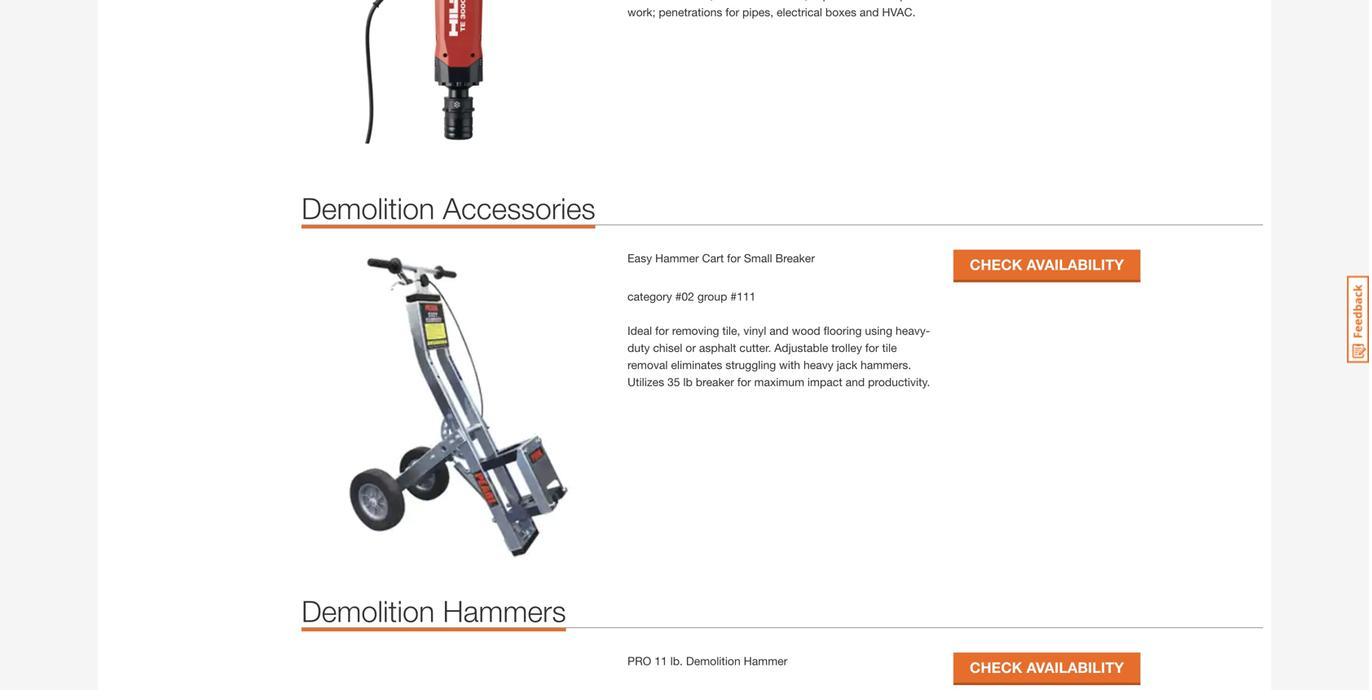 Task type: describe. For each thing, give the bounding box(es) containing it.
large breaker image
[[302, 0, 612, 155]]

tile
[[883, 341, 897, 355]]

35
[[668, 375, 680, 389]]

availability for demolition accessories
[[1027, 256, 1125, 273]]

vinyl
[[744, 324, 767, 337]]

maximum
[[755, 375, 805, 389]]

group
[[698, 290, 728, 303]]

chisel
[[653, 341, 683, 355]]

for up the chisel
[[655, 324, 669, 337]]

cart
[[702, 251, 724, 265]]

11
[[655, 655, 668, 668]]

breaker
[[696, 375, 735, 389]]

1 horizontal spatial and
[[846, 375, 865, 389]]

for right cart
[[727, 251, 741, 265]]

or
[[686, 341, 696, 355]]

hammers.
[[861, 358, 912, 372]]

#111
[[731, 290, 756, 303]]

wood
[[792, 324, 821, 337]]

impact
[[808, 375, 843, 389]]

2 vertical spatial demolition
[[686, 655, 741, 668]]

feedback link image
[[1348, 276, 1370, 364]]

category
[[628, 290, 672, 303]]

check availability link for demolition hammers
[[954, 653, 1141, 683]]

11 lb. demolition hammer image
[[302, 653, 612, 691]]

cutter.
[[740, 341, 772, 355]]

jack
[[837, 358, 858, 372]]

ideal for removing tile, vinyl and wood flooring using heavy- duty chisel or asphalt cutter. adjustable trolley for tile removal eliminates struggling with heavy jack hammers. utilizes 35 lb breaker for maximum impact and productivity.
[[628, 324, 931, 389]]

breaker
[[776, 251, 815, 265]]

check availability for demolition hammers
[[970, 659, 1125, 677]]

pro 11 lb. demolition hammer
[[628, 655, 788, 668]]

check for demolition hammers
[[970, 659, 1023, 677]]

check for demolition accessories
[[970, 256, 1023, 273]]

heavy-
[[896, 324, 931, 337]]

demolition hammers
[[302, 594, 566, 629]]

duty
[[628, 341, 650, 355]]

removal
[[628, 358, 668, 372]]

for left tile
[[866, 341, 879, 355]]



Task type: locate. For each thing, give the bounding box(es) containing it.
0 vertical spatial and
[[770, 324, 789, 337]]

1 check from the top
[[970, 256, 1023, 273]]

1 vertical spatial check availability link
[[954, 653, 1141, 683]]

easy
[[628, 251, 652, 265]]

0 vertical spatial check availability
[[970, 256, 1125, 273]]

1 vertical spatial demolition
[[302, 594, 435, 629]]

demolition for demolition hammers
[[302, 594, 435, 629]]

1 vertical spatial check availability
[[970, 659, 1125, 677]]

1 vertical spatial hammer
[[744, 655, 788, 668]]

trolley
[[832, 341, 862, 355]]

struggling
[[726, 358, 776, 372]]

easy hammer cart image
[[302, 250, 612, 559]]

0 vertical spatial hammer
[[655, 251, 699, 265]]

accessories
[[443, 191, 596, 225]]

0 vertical spatial check
[[970, 256, 1023, 273]]

1 availability from the top
[[1027, 256, 1125, 273]]

1 check availability link from the top
[[954, 250, 1141, 280]]

eliminates
[[671, 358, 723, 372]]

ideal
[[628, 324, 652, 337]]

and right vinyl
[[770, 324, 789, 337]]

adjustable
[[775, 341, 829, 355]]

check availability link for demolition accessories
[[954, 250, 1141, 280]]

hammer
[[655, 251, 699, 265], [744, 655, 788, 668]]

using
[[865, 324, 893, 337]]

tile,
[[723, 324, 741, 337]]

check availability
[[970, 256, 1125, 273], [970, 659, 1125, 677]]

and down the jack
[[846, 375, 865, 389]]

heavy
[[804, 358, 834, 372]]

for down struggling
[[738, 375, 751, 389]]

1 horizontal spatial hammer
[[744, 655, 788, 668]]

utilizes
[[628, 375, 665, 389]]

demolition
[[302, 191, 435, 225], [302, 594, 435, 629], [686, 655, 741, 668]]

flooring
[[824, 324, 862, 337]]

lb.
[[671, 655, 683, 668]]

check availability for demolition accessories
[[970, 256, 1125, 273]]

pro
[[628, 655, 652, 668]]

0 horizontal spatial hammer
[[655, 251, 699, 265]]

2 check availability link from the top
[[954, 653, 1141, 683]]

demolition accessories
[[302, 191, 596, 225]]

availability for demolition hammers
[[1027, 659, 1125, 677]]

1 vertical spatial availability
[[1027, 659, 1125, 677]]

0 horizontal spatial and
[[770, 324, 789, 337]]

demolition for demolition accessories
[[302, 191, 435, 225]]

productivity.
[[868, 375, 931, 389]]

2 check from the top
[[970, 659, 1023, 677]]

and
[[770, 324, 789, 337], [846, 375, 865, 389]]

category #02 group #111
[[628, 290, 756, 303]]

1 vertical spatial and
[[846, 375, 865, 389]]

lb
[[684, 375, 693, 389]]

check availability link
[[954, 250, 1141, 280], [954, 653, 1141, 683]]

hammers
[[443, 594, 566, 629]]

small
[[744, 251, 773, 265]]

2 check availability from the top
[[970, 659, 1125, 677]]

1 vertical spatial check
[[970, 659, 1023, 677]]

0 vertical spatial check availability link
[[954, 250, 1141, 280]]

removing
[[672, 324, 720, 337]]

check
[[970, 256, 1023, 273], [970, 659, 1023, 677]]

for
[[727, 251, 741, 265], [655, 324, 669, 337], [866, 341, 879, 355], [738, 375, 751, 389]]

asphalt
[[699, 341, 737, 355]]

with
[[780, 358, 801, 372]]

2 availability from the top
[[1027, 659, 1125, 677]]

#02
[[676, 290, 695, 303]]

0 vertical spatial demolition
[[302, 191, 435, 225]]

0 vertical spatial availability
[[1027, 256, 1125, 273]]

availability
[[1027, 256, 1125, 273], [1027, 659, 1125, 677]]

1 check availability from the top
[[970, 256, 1125, 273]]

easy hammer cart for small breaker
[[628, 251, 815, 265]]



Task type: vqa. For each thing, say whether or not it's contained in the screenshot.
Price in BUTTON
no



